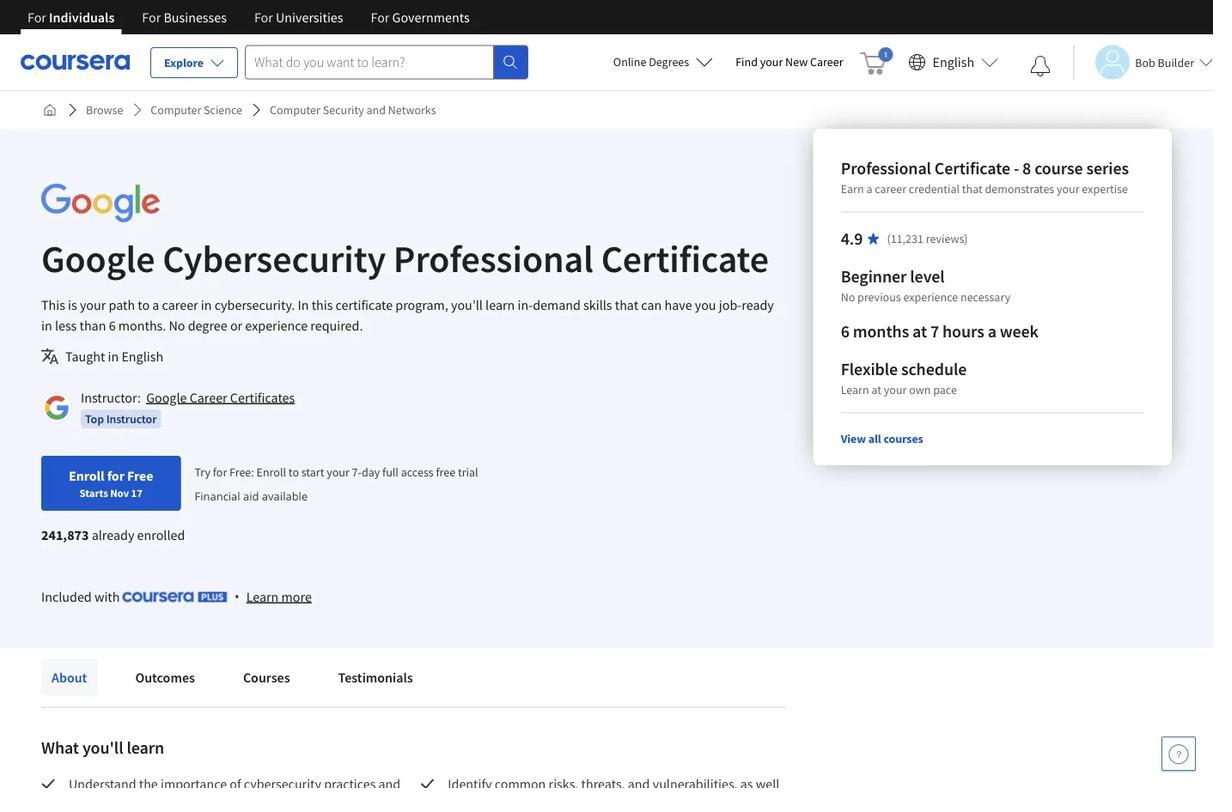 Task type: describe. For each thing, give the bounding box(es) containing it.
for for universities
[[254, 9, 273, 26]]

professional inside professional certificate - 8 course series earn a career credential that demonstrates your expertise
[[841, 158, 931, 179]]

start
[[301, 465, 324, 480]]

show notifications image
[[1030, 56, 1051, 76]]

outcomes link
[[125, 659, 205, 697]]

schedule
[[901, 359, 967, 380]]

flexible schedule learn at your own pace
[[841, 359, 967, 398]]

explore
[[164, 55, 204, 70]]

testimonials link
[[328, 659, 423, 697]]

for for governments
[[371, 9, 390, 26]]

day
[[362, 465, 380, 480]]

testimonials
[[338, 669, 413, 687]]

try for free: enroll to start your 7-day full access free trial financial aid available
[[195, 465, 478, 504]]

demonstrates
[[985, 181, 1055, 197]]

necessary
[[961, 290, 1011, 305]]

degree
[[188, 317, 227, 334]]

your inside try for free: enroll to start your 7-day full access free trial financial aid available
[[327, 465, 350, 480]]

beginner
[[841, 266, 907, 287]]

free
[[436, 465, 456, 480]]

your right find
[[760, 54, 783, 70]]

for for individuals
[[27, 9, 46, 26]]

available
[[262, 488, 308, 504]]

computer security and networks link
[[263, 95, 443, 125]]

certificate inside professional certificate - 8 course series earn a career credential that demonstrates your expertise
[[935, 158, 1011, 179]]

computer science
[[151, 102, 242, 118]]

this is your path to a career in cybersecurity. in this certificate program, you'll learn in-demand skills that can have you job-ready in less than 6 months. no degree or experience required.
[[41, 296, 774, 334]]

what you'll learn
[[41, 738, 164, 759]]

career inside this is your path to a career in cybersecurity. in this certificate program, you'll learn in-demand skills that can have you job-ready in less than 6 months. no degree or experience required.
[[162, 296, 198, 314]]

8
[[1023, 158, 1031, 179]]

shopping cart: 1 item image
[[861, 47, 893, 75]]

enroll inside try for free: enroll to start your 7-day full access free trial financial aid available
[[257, 465, 286, 480]]

your inside professional certificate - 8 course series earn a career credential that demonstrates your expertise
[[1057, 181, 1080, 197]]

explore button
[[150, 47, 238, 78]]

google cybersecurity professional certificate
[[41, 235, 769, 282]]

have
[[665, 296, 692, 314]]

that inside this is your path to a career in cybersecurity. in this certificate program, you'll learn in-demand skills that can have you job-ready in less than 6 months. no degree or experience required.
[[615, 296, 639, 314]]

financial aid available button
[[195, 488, 308, 504]]

banner navigation
[[14, 0, 483, 34]]

your inside flexible schedule learn at your own pace
[[884, 382, 907, 398]]

you'll
[[451, 296, 483, 314]]

for for businesses
[[142, 9, 161, 26]]

241,873 already enrolled
[[41, 527, 185, 544]]

less
[[55, 317, 77, 334]]

0 horizontal spatial english
[[122, 348, 163, 365]]

months
[[853, 321, 909, 342]]

path
[[109, 296, 135, 314]]

new
[[785, 54, 808, 70]]

career inside "instructor: google career certificates top instructor"
[[190, 389, 227, 406]]

certificate
[[336, 296, 393, 314]]

what
[[41, 738, 79, 759]]

outcomes
[[135, 669, 195, 687]]

browse
[[86, 102, 123, 118]]

for for enroll
[[107, 467, 125, 485]]

•
[[234, 588, 239, 606]]

experience inside this is your path to a career in cybersecurity. in this certificate program, you'll learn in-demand skills that can have you job-ready in less than 6 months. no degree or experience required.
[[245, 317, 308, 334]]

courses
[[884, 431, 923, 447]]

1 vertical spatial certificate
[[601, 235, 769, 282]]

about link
[[41, 659, 97, 697]]

is
[[68, 296, 77, 314]]

all
[[868, 431, 881, 447]]

demand
[[533, 296, 581, 314]]

career inside professional certificate - 8 course series earn a career credential that demonstrates your expertise
[[875, 181, 907, 197]]

to for path
[[138, 296, 150, 314]]

months.
[[118, 317, 166, 334]]

help center image
[[1169, 744, 1189, 765]]

with
[[94, 589, 120, 606]]

0 horizontal spatial professional
[[393, 235, 594, 282]]

courses
[[243, 669, 290, 687]]

6 inside this is your path to a career in cybersecurity. in this certificate program, you'll learn in-demand skills that can have you job-ready in less than 6 months. no degree or experience required.
[[109, 317, 116, 334]]

taught in english
[[65, 348, 163, 365]]

individuals
[[49, 9, 115, 26]]

browse link
[[79, 95, 130, 125]]

universities
[[276, 9, 343, 26]]

week
[[1000, 321, 1039, 342]]

2 horizontal spatial in
[[201, 296, 212, 314]]

hours
[[943, 321, 985, 342]]

learn inside flexible schedule learn at your own pace
[[841, 382, 869, 398]]

no inside this is your path to a career in cybersecurity. in this certificate program, you'll learn in-demand skills that can have you job-ready in less than 6 months. no degree or experience required.
[[169, 317, 185, 334]]

networks
[[388, 102, 436, 118]]

courses link
[[233, 659, 300, 697]]

online degrees
[[613, 54, 689, 70]]

1 vertical spatial learn
[[127, 738, 164, 759]]

pace
[[933, 382, 957, 398]]

you
[[695, 296, 716, 314]]

2 vertical spatial in
[[108, 348, 119, 365]]

bob builder button
[[1073, 45, 1213, 79]]

1 horizontal spatial 6
[[841, 321, 850, 342]]

enrolled
[[137, 527, 185, 544]]

enroll for free starts nov 17
[[69, 467, 153, 500]]

degrees
[[649, 54, 689, 70]]

1 horizontal spatial at
[[913, 321, 927, 342]]

computer for computer security and networks
[[270, 102, 320, 118]]

computer science link
[[144, 95, 249, 125]]

skills
[[584, 296, 612, 314]]

reviews)
[[926, 231, 968, 247]]

series
[[1087, 158, 1129, 179]]

instructor
[[106, 412, 157, 427]]

governments
[[392, 9, 470, 26]]

What do you want to learn? text field
[[245, 45, 494, 79]]

a inside professional certificate - 8 course series earn a career credential that demonstrates your expertise
[[867, 181, 873, 197]]

7
[[931, 321, 939, 342]]

find
[[736, 54, 758, 70]]

google career certificates image
[[44, 395, 70, 421]]

for universities
[[254, 9, 343, 26]]

required.
[[311, 317, 363, 334]]

(11,231 reviews)
[[887, 231, 968, 247]]

a for 6 months at 7 hours a week
[[988, 321, 997, 342]]



Task type: vqa. For each thing, say whether or not it's contained in the screenshot.
right EXPERIENCE
yes



Task type: locate. For each thing, give the bounding box(es) containing it.
that
[[962, 181, 983, 197], [615, 296, 639, 314]]

to up months.
[[138, 296, 150, 314]]

1 horizontal spatial computer
[[270, 102, 320, 118]]

online degrees button
[[600, 43, 727, 81]]

0 vertical spatial certificate
[[935, 158, 1011, 179]]

0 horizontal spatial computer
[[151, 102, 201, 118]]

coursera image
[[21, 48, 130, 76]]

1 vertical spatial career
[[162, 296, 198, 314]]

0 vertical spatial learn
[[841, 382, 869, 398]]

professional up you'll
[[393, 235, 594, 282]]

coursera plus image
[[123, 593, 227, 603]]

professional
[[841, 158, 931, 179], [393, 235, 594, 282]]

0 vertical spatial learn
[[486, 296, 515, 314]]

1 vertical spatial google
[[146, 389, 187, 406]]

1 for from the left
[[27, 9, 46, 26]]

cybersecurity
[[163, 235, 386, 282]]

financial
[[195, 488, 240, 504]]

access
[[401, 465, 434, 480]]

computer left security
[[270, 102, 320, 118]]

0 vertical spatial a
[[867, 181, 873, 197]]

expertise
[[1082, 181, 1128, 197]]

0 horizontal spatial no
[[169, 317, 185, 334]]

0 horizontal spatial certificate
[[601, 235, 769, 282]]

english down months.
[[122, 348, 163, 365]]

a inside this is your path to a career in cybersecurity. in this certificate program, you'll learn in-demand skills that can have you job-ready in less than 6 months. no degree or experience required.
[[152, 296, 159, 314]]

bob
[[1135, 55, 1156, 70]]

learn left "in-"
[[486, 296, 515, 314]]

for right try
[[213, 465, 227, 480]]

credential
[[909, 181, 960, 197]]

-
[[1014, 158, 1019, 179]]

0 vertical spatial experience
[[904, 290, 958, 305]]

certificate
[[935, 158, 1011, 179], [601, 235, 769, 282]]

for left universities
[[254, 9, 273, 26]]

1 vertical spatial at
[[872, 382, 882, 398]]

full
[[382, 465, 399, 480]]

2 vertical spatial a
[[988, 321, 997, 342]]

career right the earn
[[875, 181, 907, 197]]

at
[[913, 321, 927, 342], [872, 382, 882, 398]]

1 vertical spatial that
[[615, 296, 639, 314]]

in up degree
[[201, 296, 212, 314]]

1 horizontal spatial certificate
[[935, 158, 1011, 179]]

enroll up starts
[[69, 467, 104, 485]]

6 months at 7 hours a week
[[841, 321, 1039, 342]]

experience down the level
[[904, 290, 958, 305]]

at inside flexible schedule learn at your own pace
[[872, 382, 882, 398]]

0 horizontal spatial a
[[152, 296, 159, 314]]

than
[[79, 317, 106, 334]]

certificates
[[230, 389, 295, 406]]

instructor: google career certificates top instructor
[[81, 389, 295, 427]]

in left less
[[41, 317, 52, 334]]

google inside "instructor: google career certificates top instructor"
[[146, 389, 187, 406]]

view all courses
[[841, 431, 923, 447]]

1 horizontal spatial career
[[875, 181, 907, 197]]

0 vertical spatial career
[[875, 181, 907, 197]]

1 horizontal spatial for
[[213, 465, 227, 480]]

2 computer from the left
[[270, 102, 320, 118]]

for inside try for free: enroll to start your 7-day full access free trial financial aid available
[[213, 465, 227, 480]]

0 vertical spatial professional
[[841, 158, 931, 179]]

1 horizontal spatial in
[[108, 348, 119, 365]]

aid
[[243, 488, 259, 504]]

in right taught
[[108, 348, 119, 365]]

career right new
[[810, 54, 843, 70]]

0 horizontal spatial 6
[[109, 317, 116, 334]]

experience inside beginner level no previous experience necessary
[[904, 290, 958, 305]]

starts
[[80, 486, 108, 500]]

find your new career link
[[727, 52, 852, 73]]

google image
[[41, 184, 160, 223]]

no inside beginner level no previous experience necessary
[[841, 290, 855, 305]]

google up instructor
[[146, 389, 187, 406]]

1 horizontal spatial to
[[289, 465, 299, 480]]

1 computer from the left
[[151, 102, 201, 118]]

0 horizontal spatial career
[[162, 296, 198, 314]]

3 for from the left
[[254, 9, 273, 26]]

learn
[[486, 296, 515, 314], [127, 738, 164, 759]]

computer left science
[[151, 102, 201, 118]]

enroll inside enroll for free starts nov 17
[[69, 467, 104, 485]]

0 vertical spatial to
[[138, 296, 150, 314]]

2 horizontal spatial a
[[988, 321, 997, 342]]

that right credential
[[962, 181, 983, 197]]

1 horizontal spatial no
[[841, 290, 855, 305]]

earn
[[841, 181, 864, 197]]

own
[[909, 382, 931, 398]]

businesses
[[164, 9, 227, 26]]

1 horizontal spatial that
[[962, 181, 983, 197]]

certificate up credential
[[935, 158, 1011, 179]]

6 left months
[[841, 321, 850, 342]]

for up what do you want to learn? text field
[[371, 9, 390, 26]]

1 horizontal spatial english
[[933, 54, 975, 71]]

for businesses
[[142, 9, 227, 26]]

0 horizontal spatial for
[[107, 467, 125, 485]]

a up months.
[[152, 296, 159, 314]]

1 horizontal spatial experience
[[904, 290, 958, 305]]

0 horizontal spatial learn
[[127, 738, 164, 759]]

for individuals
[[27, 9, 115, 26]]

0 vertical spatial that
[[962, 181, 983, 197]]

a right the earn
[[867, 181, 873, 197]]

1 horizontal spatial learn
[[841, 382, 869, 398]]

instructor:
[[81, 389, 141, 406]]

in
[[298, 296, 309, 314]]

1 vertical spatial professional
[[393, 235, 594, 282]]

bob builder
[[1135, 55, 1194, 70]]

0 vertical spatial at
[[913, 321, 927, 342]]

view all courses link
[[841, 431, 923, 447]]

english right shopping cart: 1 item image
[[933, 54, 975, 71]]

1 vertical spatial no
[[169, 317, 185, 334]]

0 horizontal spatial enroll
[[69, 467, 104, 485]]

1 vertical spatial english
[[122, 348, 163, 365]]

for up nov
[[107, 467, 125, 485]]

enroll
[[257, 465, 286, 480], [69, 467, 104, 485]]

in-
[[518, 296, 533, 314]]

this
[[312, 296, 333, 314]]

your inside this is your path to a career in cybersecurity. in this certificate program, you'll learn in-demand skills that can have you job-ready in less than 6 months. no degree or experience required.
[[80, 296, 106, 314]]

0 horizontal spatial that
[[615, 296, 639, 314]]

professional up the earn
[[841, 158, 931, 179]]

security
[[323, 102, 364, 118]]

at down flexible
[[872, 382, 882, 398]]

0 vertical spatial no
[[841, 290, 855, 305]]

english inside button
[[933, 54, 975, 71]]

computer inside the computer security and networks link
[[270, 102, 320, 118]]

learn right '•' at the bottom left
[[246, 589, 279, 606]]

a left week
[[988, 321, 997, 342]]

a
[[867, 181, 873, 197], [152, 296, 159, 314], [988, 321, 997, 342]]

1 horizontal spatial enroll
[[257, 465, 286, 480]]

0 vertical spatial google
[[41, 235, 155, 282]]

1 horizontal spatial career
[[810, 54, 843, 70]]

for left the businesses
[[142, 9, 161, 26]]

learn
[[841, 382, 869, 398], [246, 589, 279, 606]]

learn inside this is your path to a career in cybersecurity. in this certificate program, you'll learn in-demand skills that can have you job-ready in less than 6 months. no degree or experience required.
[[486, 296, 515, 314]]

science
[[204, 102, 242, 118]]

learn right you'll
[[127, 738, 164, 759]]

to left start
[[289, 465, 299, 480]]

about
[[52, 669, 87, 687]]

1 vertical spatial in
[[41, 317, 52, 334]]

6 right than
[[109, 317, 116, 334]]

0 horizontal spatial in
[[41, 317, 52, 334]]

1 vertical spatial experience
[[245, 317, 308, 334]]

can
[[641, 296, 662, 314]]

to
[[138, 296, 150, 314], [289, 465, 299, 480]]

2 for from the left
[[142, 9, 161, 26]]

computer security and networks
[[270, 102, 436, 118]]

career left certificates
[[190, 389, 227, 406]]

nov
[[110, 486, 129, 500]]

taught
[[65, 348, 105, 365]]

• learn more
[[234, 588, 312, 606]]

0 horizontal spatial experience
[[245, 317, 308, 334]]

english
[[933, 54, 975, 71], [122, 348, 163, 365]]

you'll
[[82, 738, 123, 759]]

0 vertical spatial in
[[201, 296, 212, 314]]

a for this is your path to a career in cybersecurity. in this certificate program, you'll learn in-demand skills that can have you job-ready in less than 6 months. no degree or experience required.
[[152, 296, 159, 314]]

1 vertical spatial a
[[152, 296, 159, 314]]

None search field
[[245, 45, 528, 79]]

0 vertical spatial career
[[810, 54, 843, 70]]

that left can
[[615, 296, 639, 314]]

no left previous
[[841, 290, 855, 305]]

top
[[85, 412, 104, 427]]

1 vertical spatial to
[[289, 465, 299, 480]]

your right 'is'
[[80, 296, 106, 314]]

0 horizontal spatial at
[[872, 382, 882, 398]]

7-
[[352, 465, 362, 480]]

1 vertical spatial learn
[[246, 589, 279, 606]]

to for enroll
[[289, 465, 299, 480]]

to inside try for free: enroll to start your 7-day full access free trial financial aid available
[[289, 465, 299, 480]]

computer inside computer science 'link'
[[151, 102, 201, 118]]

0 horizontal spatial career
[[190, 389, 227, 406]]

cybersecurity.
[[215, 296, 295, 314]]

home image
[[43, 103, 57, 117]]

previous
[[858, 290, 901, 305]]

included with
[[41, 589, 123, 606]]

your left own at the right of the page
[[884, 382, 907, 398]]

career up degree
[[162, 296, 198, 314]]

try
[[195, 465, 211, 480]]

1 horizontal spatial learn
[[486, 296, 515, 314]]

for governments
[[371, 9, 470, 26]]

4 for from the left
[[371, 9, 390, 26]]

to inside this is your path to a career in cybersecurity. in this certificate program, you'll learn in-demand skills that can have you job-ready in less than 6 months. no degree or experience required.
[[138, 296, 150, 314]]

level
[[910, 266, 945, 287]]

learn down flexible
[[841, 382, 869, 398]]

google career certificates link
[[146, 389, 295, 406]]

included
[[41, 589, 92, 606]]

at left 7
[[913, 321, 927, 342]]

flexible
[[841, 359, 898, 380]]

4.9
[[841, 228, 863, 250]]

computer for computer science
[[151, 102, 201, 118]]

experience down cybersecurity.
[[245, 317, 308, 334]]

your down course
[[1057, 181, 1080, 197]]

1 vertical spatial career
[[190, 389, 227, 406]]

1 horizontal spatial a
[[867, 181, 873, 197]]

that inside professional certificate - 8 course series earn a career credential that demonstrates your expertise
[[962, 181, 983, 197]]

google up path
[[41, 235, 155, 282]]

1 horizontal spatial professional
[[841, 158, 931, 179]]

your left 7- on the left bottom
[[327, 465, 350, 480]]

learn more link
[[246, 587, 312, 608]]

6
[[109, 317, 116, 334], [841, 321, 850, 342]]

beginner level no previous experience necessary
[[841, 266, 1011, 305]]

this
[[41, 296, 65, 314]]

0 vertical spatial english
[[933, 54, 975, 71]]

certificate up "have"
[[601, 235, 769, 282]]

and
[[366, 102, 386, 118]]

0 horizontal spatial learn
[[246, 589, 279, 606]]

no left degree
[[169, 317, 185, 334]]

trial
[[458, 465, 478, 480]]

for left individuals
[[27, 9, 46, 26]]

learn inside • learn more
[[246, 589, 279, 606]]

your
[[760, 54, 783, 70], [1057, 181, 1080, 197], [80, 296, 106, 314], [884, 382, 907, 398], [327, 465, 350, 480]]

0 horizontal spatial to
[[138, 296, 150, 314]]

or
[[230, 317, 242, 334]]

job-
[[719, 296, 742, 314]]

enroll up available
[[257, 465, 286, 480]]

find your new career
[[736, 54, 843, 70]]

for for try
[[213, 465, 227, 480]]

for inside enroll for free starts nov 17
[[107, 467, 125, 485]]



